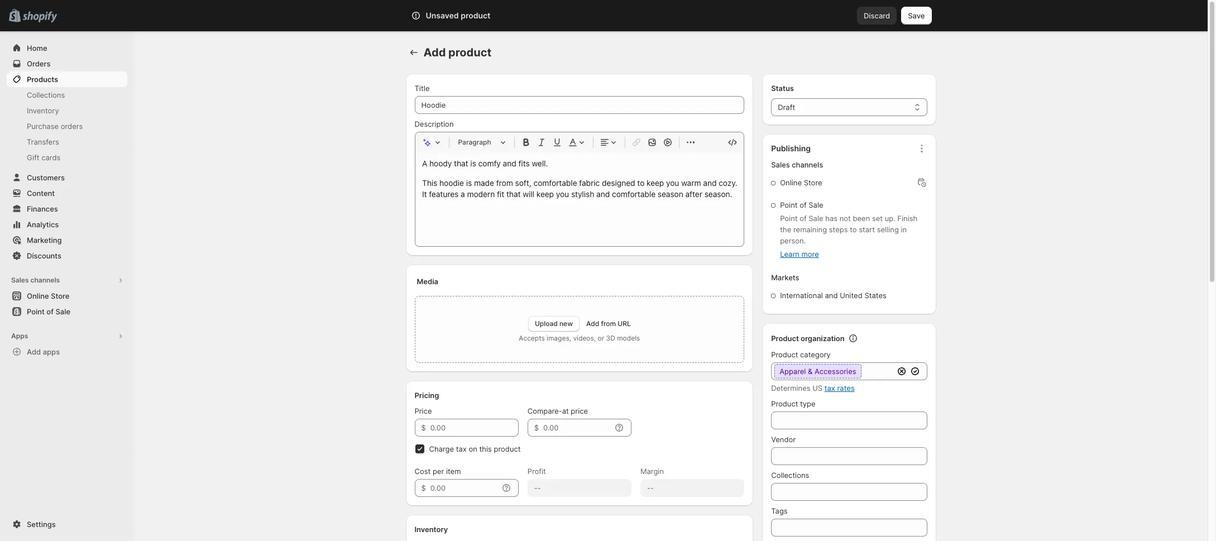 Task type: vqa. For each thing, say whether or not it's contained in the screenshot.
the K
no



Task type: locate. For each thing, give the bounding box(es) containing it.
0 horizontal spatial add
[[27, 347, 41, 356]]

2 vertical spatial product
[[494, 444, 521, 453]]

or
[[598, 334, 604, 342]]

online down sales channels button
[[27, 291, 49, 300]]

sales
[[771, 160, 790, 169], [11, 276, 29, 284]]

channels down discounts
[[30, 276, 60, 284]]

point inside button
[[27, 307, 45, 316]]

1 horizontal spatial point of sale
[[780, 200, 823, 209]]

$ down compare-
[[534, 423, 539, 432]]

us
[[813, 384, 823, 393]]

analytics link
[[7, 217, 127, 232]]

$ down cost
[[421, 484, 426, 492]]

1 horizontal spatial online
[[780, 178, 802, 187]]

0 vertical spatial add
[[424, 46, 446, 59]]

online store button
[[0, 288, 134, 304]]

1 vertical spatial inventory
[[415, 525, 448, 534]]

point of sale up remaining
[[780, 200, 823, 209]]

online store down "publishing"
[[780, 178, 822, 187]]

paragraph button
[[454, 136, 510, 149]]

tax left on
[[456, 444, 467, 453]]

add left the apps
[[27, 347, 41, 356]]

united
[[840, 291, 863, 300]]

sales down discounts
[[11, 276, 29, 284]]

online store down sales channels button
[[27, 291, 69, 300]]

states
[[865, 291, 887, 300]]

3 product from the top
[[771, 399, 798, 408]]

settings
[[27, 520, 56, 529]]

online store link
[[7, 288, 127, 304]]

0 vertical spatial sales
[[771, 160, 790, 169]]

1 vertical spatial product
[[771, 350, 798, 359]]

Cost per item text field
[[430, 479, 498, 497]]

1 vertical spatial sale
[[809, 214, 823, 223]]

sales channels down "publishing"
[[771, 160, 823, 169]]

add left from
[[586, 319, 599, 328]]

1 vertical spatial store
[[51, 291, 69, 300]]

sale inside button
[[55, 307, 70, 316]]

1 vertical spatial of
[[800, 214, 807, 223]]

1 horizontal spatial tax
[[825, 384, 835, 393]]

the
[[780, 225, 791, 234]]

add from url
[[586, 319, 631, 328]]

draft
[[778, 103, 795, 112]]

upload new button
[[528, 316, 580, 332]]

0 horizontal spatial online
[[27, 291, 49, 300]]

product up product category
[[771, 334, 799, 343]]

been
[[853, 214, 870, 223]]

store down "publishing"
[[804, 178, 822, 187]]

point of sale button
[[0, 304, 134, 319]]

0 horizontal spatial online store
[[27, 291, 69, 300]]

add apps
[[27, 347, 60, 356]]

product for unsaved product
[[461, 11, 490, 20]]

point
[[780, 200, 798, 209], [780, 214, 798, 223], [27, 307, 45, 316]]

product category
[[771, 350, 831, 359]]

Title text field
[[415, 96, 744, 114]]

finances link
[[7, 201, 127, 217]]

1 vertical spatial add
[[586, 319, 599, 328]]

0 vertical spatial of
[[800, 200, 807, 209]]

marketing
[[27, 236, 62, 245]]

0 horizontal spatial point of sale
[[27, 307, 70, 316]]

channels
[[792, 160, 823, 169], [30, 276, 60, 284]]

collections down vendor
[[771, 471, 809, 480]]

price
[[571, 407, 588, 415]]

orders
[[61, 122, 83, 131]]

channels down "publishing"
[[792, 160, 823, 169]]

customers link
[[7, 170, 127, 185]]

point of sale down online store button
[[27, 307, 70, 316]]

tax right us
[[825, 384, 835, 393]]

1 horizontal spatial sales
[[771, 160, 790, 169]]

save
[[908, 11, 925, 20]]

0 vertical spatial product
[[771, 334, 799, 343]]

0 vertical spatial inventory
[[27, 106, 59, 115]]

product for product category
[[771, 350, 798, 359]]

2 vertical spatial point
[[27, 307, 45, 316]]

product
[[461, 11, 490, 20], [448, 46, 492, 59], [494, 444, 521, 453]]

type
[[800, 399, 816, 408]]

product right this
[[494, 444, 521, 453]]

$ down the price on the left bottom of the page
[[421, 423, 426, 432]]

1 vertical spatial channels
[[30, 276, 60, 284]]

2 vertical spatial product
[[771, 399, 798, 408]]

1 horizontal spatial sales channels
[[771, 160, 823, 169]]

1 vertical spatial online store
[[27, 291, 69, 300]]

0 vertical spatial product
[[461, 11, 490, 20]]

inventory
[[27, 106, 59, 115], [415, 525, 448, 534]]

product for product organization
[[771, 334, 799, 343]]

home
[[27, 44, 47, 52]]

apps button
[[7, 328, 127, 344]]

inventory up purchase
[[27, 106, 59, 115]]

online down "publishing"
[[780, 178, 802, 187]]

add for add from url
[[586, 319, 599, 328]]

online store
[[780, 178, 822, 187], [27, 291, 69, 300]]

1 horizontal spatial add
[[424, 46, 446, 59]]

store down sales channels button
[[51, 291, 69, 300]]

0 horizontal spatial collections
[[27, 90, 65, 99]]

in
[[901, 225, 907, 234]]

organization
[[801, 334, 845, 343]]

0 horizontal spatial sales
[[11, 276, 29, 284]]

1 product from the top
[[771, 334, 799, 343]]

1 vertical spatial point of sale
[[27, 307, 70, 316]]

2 vertical spatial of
[[47, 307, 54, 316]]

purchase
[[27, 122, 59, 131]]

product down search
[[448, 46, 492, 59]]

sale
[[809, 200, 823, 209], [809, 214, 823, 223], [55, 307, 70, 316]]

products
[[27, 75, 58, 84]]

person.
[[780, 236, 806, 245]]

steps
[[829, 225, 848, 234]]

status
[[771, 84, 794, 93]]

2 vertical spatial add
[[27, 347, 41, 356]]

1 horizontal spatial channels
[[792, 160, 823, 169]]

compare-at price
[[528, 407, 588, 415]]

product
[[771, 334, 799, 343], [771, 350, 798, 359], [771, 399, 798, 408]]

add up title
[[424, 46, 446, 59]]

1 vertical spatial online
[[27, 291, 49, 300]]

1 vertical spatial sales
[[11, 276, 29, 284]]

1 horizontal spatial online store
[[780, 178, 822, 187]]

0 horizontal spatial store
[[51, 291, 69, 300]]

settings link
[[7, 517, 127, 532]]

set
[[872, 214, 883, 223]]

tags
[[771, 506, 788, 515]]

new
[[559, 319, 573, 328]]

collections
[[27, 90, 65, 99], [771, 471, 809, 480]]

tax
[[825, 384, 835, 393], [456, 444, 467, 453]]

1 vertical spatial point
[[780, 214, 798, 223]]

0 vertical spatial online store
[[780, 178, 822, 187]]

1 horizontal spatial store
[[804, 178, 822, 187]]

and
[[825, 291, 838, 300]]

point of sale inside button
[[27, 307, 70, 316]]

sales inside button
[[11, 276, 29, 284]]

remaining
[[793, 225, 827, 234]]

cost
[[415, 467, 431, 476]]

0 horizontal spatial sales channels
[[11, 276, 60, 284]]

cards
[[41, 153, 60, 162]]

2 vertical spatial sale
[[55, 307, 70, 316]]

media
[[417, 277, 438, 286]]

title
[[415, 84, 430, 93]]

of
[[800, 200, 807, 209], [800, 214, 807, 223], [47, 307, 54, 316]]

sales down "publishing"
[[771, 160, 790, 169]]

product right unsaved
[[461, 11, 490, 20]]

1 vertical spatial tax
[[456, 444, 467, 453]]

add inside button
[[27, 347, 41, 356]]

purchase orders link
[[7, 118, 127, 134]]

1 vertical spatial sales channels
[[11, 276, 60, 284]]

product down determines
[[771, 399, 798, 408]]

sales channels down discounts
[[11, 276, 60, 284]]

2 horizontal spatial add
[[586, 319, 599, 328]]

transfers link
[[7, 134, 127, 150]]

0 vertical spatial collections
[[27, 90, 65, 99]]

product down product organization
[[771, 350, 798, 359]]

inventory down cost per item text field
[[415, 525, 448, 534]]

0 horizontal spatial channels
[[30, 276, 60, 284]]

more
[[802, 250, 819, 259]]

product for add product
[[448, 46, 492, 59]]

1 horizontal spatial inventory
[[415, 525, 448, 534]]

0 vertical spatial tax
[[825, 384, 835, 393]]

international
[[780, 291, 823, 300]]

Compare-at price text field
[[543, 419, 611, 437]]

add from url button
[[586, 319, 631, 328]]

add
[[424, 46, 446, 59], [586, 319, 599, 328], [27, 347, 41, 356]]

0 horizontal spatial inventory
[[27, 106, 59, 115]]

price
[[415, 407, 432, 415]]

1 vertical spatial collections
[[771, 471, 809, 480]]

0 vertical spatial point of sale
[[780, 200, 823, 209]]

save button
[[901, 7, 932, 25]]

collections down products on the top left of the page
[[27, 90, 65, 99]]

0 vertical spatial store
[[804, 178, 822, 187]]

images,
[[547, 334, 571, 342]]

1 vertical spatial product
[[448, 46, 492, 59]]

2 product from the top
[[771, 350, 798, 359]]

0 horizontal spatial tax
[[456, 444, 467, 453]]



Task type: describe. For each thing, give the bounding box(es) containing it.
store inside button
[[51, 291, 69, 300]]

add for add apps
[[27, 347, 41, 356]]

0 vertical spatial online
[[780, 178, 802, 187]]

Product type text field
[[771, 412, 927, 429]]

orders link
[[7, 56, 127, 71]]

upload new
[[535, 319, 573, 328]]

sales channels inside sales channels button
[[11, 276, 60, 284]]

customers
[[27, 173, 65, 182]]

per
[[433, 467, 444, 476]]

1 horizontal spatial collections
[[771, 471, 809, 480]]

0 vertical spatial channels
[[792, 160, 823, 169]]

this
[[479, 444, 492, 453]]

accepts images, videos, or 3d models
[[519, 334, 640, 342]]

apps
[[43, 347, 60, 356]]

learn more link
[[780, 250, 819, 259]]

purchase orders
[[27, 122, 83, 131]]

3d
[[606, 334, 615, 342]]

margin
[[640, 467, 664, 476]]

gift cards
[[27, 153, 60, 162]]

add for add product
[[424, 46, 446, 59]]

inventory link
[[7, 103, 127, 118]]

sales channels button
[[7, 272, 127, 288]]

models
[[617, 334, 640, 342]]

0 vertical spatial point
[[780, 200, 798, 209]]

upload
[[535, 319, 558, 328]]

online store inside button
[[27, 291, 69, 300]]

0 vertical spatial sale
[[809, 200, 823, 209]]

start
[[859, 225, 875, 234]]

on
[[469, 444, 477, 453]]

not
[[840, 214, 851, 223]]

Price text field
[[430, 419, 519, 437]]

category
[[800, 350, 831, 359]]

pricing
[[415, 391, 439, 400]]

tax rates link
[[825, 384, 855, 393]]

product organization
[[771, 334, 845, 343]]

rates
[[837, 384, 855, 393]]

discounts link
[[7, 248, 127, 264]]

cost per item
[[415, 467, 461, 476]]

content link
[[7, 185, 127, 201]]

point inside point of sale has not been set up. finish the remaining steps to start selling in person. learn more
[[780, 214, 798, 223]]

$ for price
[[421, 423, 426, 432]]

gift
[[27, 153, 39, 162]]

product for product type
[[771, 399, 798, 408]]

add apps button
[[7, 344, 127, 360]]

profit
[[528, 467, 546, 476]]

collections link
[[7, 87, 127, 103]]

channels inside button
[[30, 276, 60, 284]]

add product
[[424, 46, 492, 59]]

determines
[[771, 384, 810, 393]]

learn
[[780, 250, 800, 259]]

point of sale has not been set up. finish the remaining steps to start selling in person. learn more
[[780, 214, 918, 259]]

analytics
[[27, 220, 59, 229]]

vendor
[[771, 435, 796, 444]]

Margin text field
[[640, 479, 744, 497]]

compare-
[[528, 407, 562, 415]]

shopify image
[[22, 12, 57, 23]]

Tags text field
[[771, 519, 927, 537]]

selling
[[877, 225, 899, 234]]

gift cards link
[[7, 150, 127, 165]]

content
[[27, 189, 55, 198]]

0 vertical spatial sales channels
[[771, 160, 823, 169]]

Collections text field
[[771, 483, 927, 501]]

$ for compare-at price
[[534, 423, 539, 432]]

charge tax on this product
[[429, 444, 521, 453]]

home link
[[7, 40, 127, 56]]

paragraph
[[458, 138, 491, 146]]

Profit text field
[[528, 479, 631, 497]]

has
[[825, 214, 838, 223]]

publishing
[[771, 144, 811, 153]]

at
[[562, 407, 569, 415]]

finances
[[27, 204, 58, 213]]

of inside point of sale has not been set up. finish the remaining steps to start selling in person. learn more
[[800, 214, 807, 223]]

item
[[446, 467, 461, 476]]

determines us tax rates
[[771, 384, 855, 393]]

online inside button
[[27, 291, 49, 300]]

product type
[[771, 399, 816, 408]]

sale inside point of sale has not been set up. finish the remaining steps to start selling in person. learn more
[[809, 214, 823, 223]]

international and united states
[[780, 291, 887, 300]]

discard button
[[857, 7, 897, 25]]

marketing link
[[7, 232, 127, 248]]

description
[[415, 119, 454, 128]]

discard
[[864, 11, 890, 20]]

Product category text field
[[771, 362, 894, 380]]

to
[[850, 225, 857, 234]]

up.
[[885, 214, 895, 223]]

from
[[601, 319, 616, 328]]

of inside button
[[47, 307, 54, 316]]

accepts
[[519, 334, 545, 342]]

unsaved product
[[426, 11, 490, 20]]

Vendor text field
[[771, 447, 927, 465]]

url
[[618, 319, 631, 328]]

markets
[[771, 273, 799, 282]]

products link
[[7, 71, 127, 87]]

$ for cost per item
[[421, 484, 426, 492]]

transfers
[[27, 137, 59, 146]]

finish
[[898, 214, 918, 223]]



